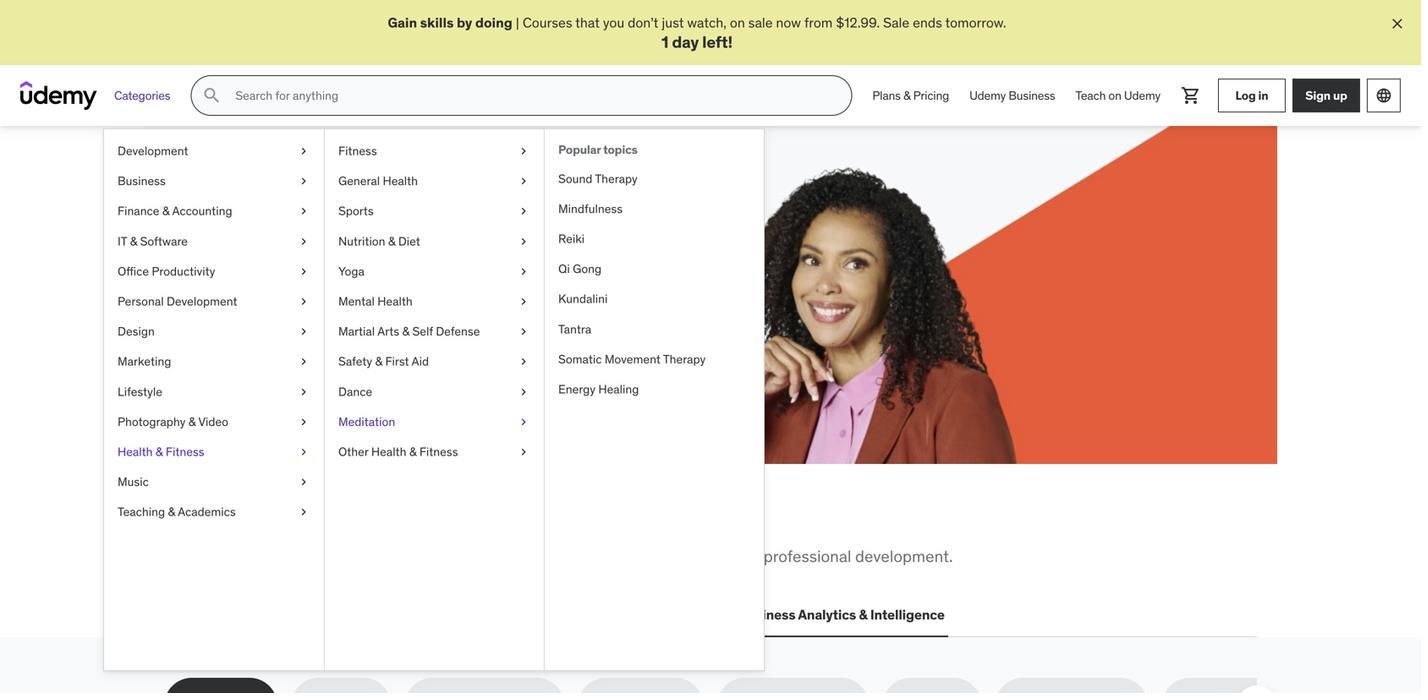 Task type: locate. For each thing, give the bounding box(es) containing it.
sale for save)
[[288, 295, 314, 312]]

xsmall image for finance & accounting
[[297, 203, 311, 220]]

& left diet
[[388, 234, 396, 249]]

& for pricing
[[904, 88, 911, 103]]

therapy down topics at the left of page
[[595, 171, 638, 187]]

0 horizontal spatial sale
[[288, 295, 314, 312]]

0 vertical spatial business
[[1009, 88, 1056, 103]]

fitness up general
[[338, 144, 377, 159]]

0 vertical spatial on
[[730, 14, 745, 31]]

xsmall image inside other health & fitness link
[[517, 444, 531, 461]]

courses inside gain skills by doing | courses that you don't just watch, on sale now from $12.99. sale ends tomorrow. 1 day left!
[[523, 14, 573, 31]]

meditation element
[[544, 130, 764, 671]]

2 vertical spatial in
[[457, 505, 483, 540]]

general health link
[[325, 167, 544, 197]]

udemy left shopping cart with 0 items icon
[[1125, 88, 1161, 103]]

0 vertical spatial it
[[118, 234, 127, 249]]

1 horizontal spatial ends
[[913, 14, 943, 31]]

on left sale
[[730, 14, 745, 31]]

skills
[[420, 14, 454, 31], [257, 505, 329, 540], [335, 547, 371, 567]]

topics,
[[462, 547, 509, 567]]

in up topics,
[[457, 505, 483, 540]]

2 horizontal spatial fitness
[[420, 445, 458, 460]]

well-
[[665, 547, 700, 567]]

health right other
[[371, 445, 407, 460]]

0 vertical spatial you
[[603, 14, 625, 31]]

all the skills you need in one place from critical workplace skills to technical topics, our catalog supports well-rounded professional development.
[[164, 505, 953, 567]]

0 vertical spatial courses
[[523, 14, 573, 31]]

skills inside gain skills by doing | courses that you don't just watch, on sale now from $12.99. sale ends tomorrow. 1 day left!
[[420, 14, 454, 31]]

sale inside learn, practice, succeed (and save) courses for every skill in your learning journey, starting at $12.99. sale ends tomorrow.
[[288, 295, 314, 312]]

in up mental health
[[361, 276, 372, 293]]

$12.99. for save)
[[240, 295, 284, 312]]

$12.99.
[[836, 14, 880, 31], [240, 295, 284, 312]]

xsmall image inside personal development "link"
[[297, 294, 311, 310]]

skills left by
[[420, 14, 454, 31]]

xsmall image inside sports link
[[517, 203, 531, 220]]

lifestyle link
[[104, 377, 324, 407]]

courses inside learn, practice, succeed (and save) courses for every skill in your learning journey, starting at $12.99. sale ends tomorrow.
[[225, 276, 275, 293]]

1 vertical spatial it
[[304, 607, 315, 624]]

0 vertical spatial skills
[[420, 14, 454, 31]]

& up office
[[130, 234, 137, 249]]

development
[[118, 144, 188, 159], [167, 294, 237, 309]]

1 udemy from the left
[[970, 88, 1006, 103]]

& left "video"
[[188, 415, 196, 430]]

health for other health & fitness
[[371, 445, 407, 460]]

sale inside gain skills by doing | courses that you don't just watch, on sale now from $12.99. sale ends tomorrow. 1 day left!
[[883, 14, 910, 31]]

business for business analytics & intelligence
[[739, 607, 796, 624]]

reiki
[[559, 232, 585, 247]]

business
[[1009, 88, 1056, 103], [118, 174, 166, 189], [739, 607, 796, 624]]

tomorrow. for save)
[[350, 295, 411, 312]]

$12.99. inside gain skills by doing | courses that you don't just watch, on sale now from $12.99. sale ends tomorrow. 1 day left!
[[836, 14, 880, 31]]

tantra
[[559, 322, 592, 337]]

sale
[[883, 14, 910, 31], [288, 295, 314, 312]]

$12.99. inside learn, practice, succeed (and save) courses for every skill in your learning journey, starting at $12.99. sale ends tomorrow.
[[240, 295, 284, 312]]

xsmall image inside meditation 'link'
[[517, 414, 531, 431]]

1 vertical spatial skills
[[257, 505, 329, 540]]

ends inside gain skills by doing | courses that you don't just watch, on sale now from $12.99. sale ends tomorrow. 1 day left!
[[913, 14, 943, 31]]

xsmall image for health & fitness
[[297, 444, 311, 461]]

you right that
[[603, 14, 625, 31]]

ends for |
[[913, 14, 943, 31]]

skills up workplace
[[257, 505, 329, 540]]

xsmall image
[[297, 143, 311, 160], [297, 203, 311, 220], [297, 234, 311, 250], [297, 264, 311, 280], [517, 264, 531, 280], [297, 324, 311, 340], [297, 354, 311, 371], [517, 384, 531, 401], [297, 414, 311, 431], [517, 414, 531, 431], [297, 444, 311, 461], [517, 444, 531, 461]]

safety & first aid link
[[325, 347, 544, 377]]

& down 'photography'
[[156, 445, 163, 460]]

design
[[118, 324, 155, 340]]

first
[[385, 354, 409, 370]]

0 horizontal spatial courses
[[225, 276, 275, 293]]

sound
[[559, 171, 593, 187]]

supports
[[597, 547, 661, 567]]

xsmall image
[[517, 143, 531, 160], [297, 173, 311, 190], [517, 173, 531, 190], [517, 203, 531, 220], [517, 234, 531, 250], [297, 294, 311, 310], [517, 294, 531, 310], [517, 324, 531, 340], [517, 354, 531, 371], [297, 384, 311, 401], [297, 475, 311, 491], [297, 505, 311, 521]]

somatic
[[559, 352, 602, 367]]

xsmall image for sports
[[517, 203, 531, 220]]

it for it & software
[[118, 234, 127, 249]]

$12.99. down for
[[240, 295, 284, 312]]

xsmall image inside development link
[[297, 143, 311, 160]]

xsmall image inside the music link
[[297, 475, 311, 491]]

need
[[387, 505, 452, 540]]

in right log
[[1259, 88, 1269, 103]]

xsmall image for it & software
[[297, 234, 311, 250]]

0 vertical spatial therapy
[[595, 171, 638, 187]]

1 horizontal spatial on
[[1109, 88, 1122, 103]]

xsmall image inside yoga link
[[517, 264, 531, 280]]

yoga link
[[325, 257, 544, 287]]

xsmall image inside health & fitness link
[[297, 444, 311, 461]]

xsmall image inside the marketing link
[[297, 354, 311, 371]]

1 horizontal spatial udemy
[[1125, 88, 1161, 103]]

submit search image
[[202, 86, 222, 106]]

sale down every
[[288, 295, 314, 312]]

xsmall image inside design link
[[297, 324, 311, 340]]

fitness down photography & video on the bottom left
[[166, 445, 204, 460]]

gain
[[388, 14, 417, 31]]

somatic movement therapy
[[559, 352, 706, 367]]

0 horizontal spatial ends
[[317, 295, 347, 312]]

business left analytics
[[739, 607, 796, 624]]

courses
[[523, 14, 573, 31], [225, 276, 275, 293]]

0 vertical spatial $12.99.
[[836, 14, 880, 31]]

music
[[118, 475, 149, 490]]

xsmall image for music
[[297, 475, 311, 491]]

in inside learn, practice, succeed (and save) courses for every skill in your learning journey, starting at $12.99. sale ends tomorrow.
[[361, 276, 372, 293]]

fitness down meditation 'link'
[[420, 445, 458, 460]]

1 horizontal spatial tomorrow.
[[946, 14, 1007, 31]]

$12.99. right "from"
[[836, 14, 880, 31]]

2 vertical spatial skills
[[335, 547, 371, 567]]

teach
[[1076, 88, 1106, 103]]

qi gong
[[559, 262, 602, 277]]

it certifications button
[[300, 596, 407, 636]]

1 vertical spatial in
[[361, 276, 372, 293]]

you up to
[[334, 505, 382, 540]]

(and
[[225, 234, 284, 269]]

marketing link
[[104, 347, 324, 377]]

udemy business
[[970, 88, 1056, 103]]

sound therapy link
[[545, 164, 764, 194]]

nutrition & diet
[[338, 234, 420, 249]]

doing
[[475, 14, 513, 31]]

it inside 'button'
[[304, 607, 315, 624]]

0 vertical spatial sale
[[883, 14, 910, 31]]

gain skills by doing | courses that you don't just watch, on sale now from $12.99. sale ends tomorrow. 1 day left!
[[388, 14, 1007, 52]]

xsmall image inside business link
[[297, 173, 311, 190]]

1 vertical spatial development
[[167, 294, 237, 309]]

xsmall image inside lifestyle link
[[297, 384, 311, 401]]

xsmall image inside office productivity link
[[297, 264, 311, 280]]

dance link
[[325, 377, 544, 407]]

tomorrow. inside gain skills by doing | courses that you don't just watch, on sale now from $12.99. sale ends tomorrow. 1 day left!
[[946, 14, 1007, 31]]

tomorrow. for |
[[946, 14, 1007, 31]]

0 horizontal spatial $12.99.
[[240, 295, 284, 312]]

it inside "link"
[[118, 234, 127, 249]]

health & fitness link
[[104, 438, 324, 468]]

health right general
[[383, 174, 418, 189]]

2 vertical spatial business
[[739, 607, 796, 624]]

xsmall image for yoga
[[517, 264, 531, 280]]

business analytics & intelligence button
[[735, 596, 949, 636]]

nutrition
[[338, 234, 385, 249]]

& for accounting
[[162, 204, 170, 219]]

tomorrow. up udemy business
[[946, 14, 1007, 31]]

development down office productivity link
[[167, 294, 237, 309]]

& for video
[[188, 415, 196, 430]]

courses up at
[[225, 276, 275, 293]]

professional
[[764, 547, 852, 567]]

0 horizontal spatial udemy
[[970, 88, 1006, 103]]

0 vertical spatial ends
[[913, 14, 943, 31]]

all
[[164, 505, 204, 540]]

1 vertical spatial courses
[[225, 276, 275, 293]]

in
[[1259, 88, 1269, 103], [361, 276, 372, 293], [457, 505, 483, 540]]

0 horizontal spatial you
[[334, 505, 382, 540]]

business inside button
[[739, 607, 796, 624]]

xsmall image inside dance link
[[517, 384, 531, 401]]

xsmall image inside fitness link
[[517, 143, 531, 160]]

tomorrow. down your
[[350, 295, 411, 312]]

therapy down tantra link
[[663, 352, 706, 367]]

fitness
[[338, 144, 377, 159], [166, 445, 204, 460], [420, 445, 458, 460]]

0 horizontal spatial it
[[118, 234, 127, 249]]

shopping cart with 0 items image
[[1181, 86, 1202, 106]]

business left the teach
[[1009, 88, 1056, 103]]

sale for |
[[883, 14, 910, 31]]

skill
[[334, 276, 357, 293]]

xsmall image for design
[[297, 324, 311, 340]]

health for general health
[[383, 174, 418, 189]]

tomorrow.
[[946, 14, 1007, 31], [350, 295, 411, 312]]

yoga
[[338, 264, 365, 279]]

0 horizontal spatial skills
[[257, 505, 329, 540]]

health down your
[[378, 294, 413, 309]]

software
[[140, 234, 188, 249]]

ends for save)
[[317, 295, 347, 312]]

ends up pricing
[[913, 14, 943, 31]]

0 horizontal spatial business
[[118, 174, 166, 189]]

2 horizontal spatial in
[[1259, 88, 1269, 103]]

save)
[[289, 234, 356, 269]]

0 vertical spatial tomorrow.
[[946, 14, 1007, 31]]

0 horizontal spatial in
[[361, 276, 372, 293]]

xsmall image inside mental health link
[[517, 294, 531, 310]]

0 horizontal spatial tomorrow.
[[350, 295, 411, 312]]

mindfulness link
[[545, 194, 764, 224]]

& left first
[[375, 354, 383, 370]]

xsmall image for personal development
[[297, 294, 311, 310]]

ends down skill
[[317, 295, 347, 312]]

business link
[[104, 167, 324, 197]]

0 vertical spatial in
[[1259, 88, 1269, 103]]

mental health
[[338, 294, 413, 309]]

1 horizontal spatial in
[[457, 505, 483, 540]]

1 vertical spatial tomorrow.
[[350, 295, 411, 312]]

1 horizontal spatial therapy
[[663, 352, 706, 367]]

tomorrow. inside learn, practice, succeed (and save) courses for every skill in your learning journey, starting at $12.99. sale ends tomorrow.
[[350, 295, 411, 312]]

it left 'certifications' on the left of the page
[[304, 607, 315, 624]]

it & software
[[118, 234, 188, 249]]

2 horizontal spatial business
[[1009, 88, 1056, 103]]

xsmall image inside teaching & academics link
[[297, 505, 311, 521]]

from
[[805, 14, 833, 31]]

1 horizontal spatial sale
[[883, 14, 910, 31]]

from
[[164, 547, 201, 567]]

development link
[[104, 136, 324, 167]]

udemy right pricing
[[970, 88, 1006, 103]]

therapy
[[595, 171, 638, 187], [663, 352, 706, 367]]

science
[[547, 607, 598, 624]]

1 horizontal spatial business
[[739, 607, 796, 624]]

the
[[209, 505, 252, 540]]

sale up plans
[[883, 14, 910, 31]]

plans
[[873, 88, 901, 103]]

1 vertical spatial sale
[[288, 295, 314, 312]]

xsmall image for safety & first aid
[[517, 354, 531, 371]]

choose a language image
[[1376, 87, 1393, 104]]

1 vertical spatial business
[[118, 174, 166, 189]]

2 horizontal spatial skills
[[420, 14, 454, 31]]

ends inside learn, practice, succeed (and save) courses for every skill in your learning journey, starting at $12.99. sale ends tomorrow.
[[317, 295, 347, 312]]

& right plans
[[904, 88, 911, 103]]

xsmall image for other health & fitness
[[517, 444, 531, 461]]

starting
[[507, 276, 554, 293]]

& right teaching
[[168, 505, 175, 520]]

left!
[[703, 32, 733, 52]]

xsmall image inside it & software "link"
[[297, 234, 311, 250]]

1 vertical spatial ends
[[317, 295, 347, 312]]

skills left to
[[335, 547, 371, 567]]

xsmall image for business
[[297, 173, 311, 190]]

courses right |
[[523, 14, 573, 31]]

finance & accounting link
[[104, 197, 324, 227]]

1 horizontal spatial courses
[[523, 14, 573, 31]]

& for diet
[[388, 234, 396, 249]]

it up office
[[118, 234, 127, 249]]

xsmall image inside safety & first aid link
[[517, 354, 531, 371]]

xsmall image inside 'nutrition & diet' link
[[517, 234, 531, 250]]

1 horizontal spatial $12.99.
[[836, 14, 880, 31]]

plans & pricing link
[[863, 75, 960, 116]]

topics
[[603, 142, 638, 158]]

academics
[[178, 505, 236, 520]]

1 vertical spatial you
[[334, 505, 382, 540]]

xsmall image for office productivity
[[297, 264, 311, 280]]

catalog
[[540, 547, 594, 567]]

development down the categories dropdown button in the left top of the page
[[118, 144, 188, 159]]

0 horizontal spatial on
[[730, 14, 745, 31]]

& inside 'link'
[[904, 88, 911, 103]]

it
[[118, 234, 127, 249], [304, 607, 315, 624]]

nutrition & diet link
[[325, 227, 544, 257]]

health
[[383, 174, 418, 189], [378, 294, 413, 309], [118, 445, 153, 460], [371, 445, 407, 460]]

1 vertical spatial $12.99.
[[240, 295, 284, 312]]

& for academics
[[168, 505, 175, 520]]

teaching
[[118, 505, 165, 520]]

1 horizontal spatial you
[[603, 14, 625, 31]]

teaching & academics
[[118, 505, 236, 520]]

xsmall image inside general health link
[[517, 173, 531, 190]]

on right the teach
[[1109, 88, 1122, 103]]

popular topics
[[559, 142, 638, 158]]

xsmall image inside photography & video link
[[297, 414, 311, 431]]

xsmall image for fitness
[[517, 143, 531, 160]]

1 horizontal spatial it
[[304, 607, 315, 624]]

xsmall image inside finance & accounting link
[[297, 203, 311, 220]]

business up the finance
[[118, 174, 166, 189]]

xsmall image inside martial arts & self defense "link"
[[517, 324, 531, 340]]

& right the finance
[[162, 204, 170, 219]]

xsmall image for dance
[[517, 384, 531, 401]]

udemy
[[970, 88, 1006, 103], [1125, 88, 1161, 103]]

& right analytics
[[859, 607, 868, 624]]



Task type: describe. For each thing, give the bounding box(es) containing it.
it for it certifications
[[304, 607, 315, 624]]

at
[[225, 295, 237, 312]]

technical
[[393, 547, 458, 567]]

other
[[338, 445, 369, 460]]

your
[[375, 276, 401, 293]]

kundalini link
[[545, 285, 764, 315]]

1 vertical spatial therapy
[[663, 352, 706, 367]]

teach on udemy
[[1076, 88, 1161, 103]]

& for first
[[375, 354, 383, 370]]

dance
[[338, 385, 372, 400]]

sound therapy
[[559, 171, 638, 187]]

self
[[413, 324, 433, 340]]

gong
[[573, 262, 602, 277]]

close image
[[1390, 15, 1406, 32]]

health up music
[[118, 445, 153, 460]]

just
[[662, 14, 684, 31]]

1 horizontal spatial skills
[[335, 547, 371, 567]]

you inside gain skills by doing | courses that you don't just watch, on sale now from $12.99. sale ends tomorrow. 1 day left!
[[603, 14, 625, 31]]

workplace
[[257, 547, 331, 567]]

meditation
[[338, 415, 395, 430]]

xsmall image for nutrition & diet
[[517, 234, 531, 250]]

xsmall image for meditation
[[517, 414, 531, 431]]

somatic movement therapy link
[[545, 345, 764, 375]]

kundalini
[[559, 292, 608, 307]]

& for software
[[130, 234, 137, 249]]

sign up link
[[1293, 79, 1361, 113]]

udemy image
[[20, 81, 97, 110]]

xsmall image for mental health
[[517, 294, 531, 310]]

practice,
[[318, 200, 433, 235]]

development inside "link"
[[167, 294, 237, 309]]

our
[[513, 547, 537, 567]]

xsmall image for general health
[[517, 173, 531, 190]]

fitness link
[[325, 136, 544, 167]]

healing
[[599, 382, 639, 397]]

xsmall image for lifestyle
[[297, 384, 311, 401]]

& left self at the top of the page
[[402, 324, 410, 340]]

0 horizontal spatial therapy
[[595, 171, 638, 187]]

lifestyle
[[118, 385, 162, 400]]

2 udemy from the left
[[1125, 88, 1161, 103]]

xsmall image for teaching & academics
[[297, 505, 311, 521]]

courses for doing
[[523, 14, 573, 31]]

categories button
[[104, 75, 181, 116]]

0 vertical spatial development
[[118, 144, 188, 159]]

learning
[[404, 276, 453, 293]]

martial arts & self defense link
[[325, 317, 544, 347]]

office
[[118, 264, 149, 279]]

one
[[488, 505, 537, 540]]

other health & fitness link
[[325, 438, 544, 468]]

day
[[672, 32, 699, 52]]

0 horizontal spatial fitness
[[166, 445, 204, 460]]

safety
[[338, 354, 372, 370]]

up
[[1334, 88, 1348, 103]]

place
[[542, 505, 612, 540]]

marketing
[[118, 354, 171, 370]]

on inside gain skills by doing | courses that you don't just watch, on sale now from $12.99. sale ends tomorrow. 1 day left!
[[730, 14, 745, 31]]

safety & first aid
[[338, 354, 429, 370]]

by
[[457, 14, 472, 31]]

productivity
[[152, 264, 215, 279]]

accounting
[[172, 204, 232, 219]]

health for mental health
[[378, 294, 413, 309]]

watch,
[[687, 14, 727, 31]]

xsmall image for development
[[297, 143, 311, 160]]

finance & accounting
[[118, 204, 232, 219]]

aid
[[412, 354, 429, 370]]

xsmall image for photography & video
[[297, 414, 311, 431]]

movement
[[605, 352, 661, 367]]

photography & video link
[[104, 407, 324, 438]]

1 vertical spatial on
[[1109, 88, 1122, 103]]

$12.99. for |
[[836, 14, 880, 31]]

business for business
[[118, 174, 166, 189]]

reiki link
[[545, 224, 764, 255]]

plans & pricing
[[873, 88, 950, 103]]

martial arts & self defense
[[338, 324, 480, 340]]

xsmall image for marketing
[[297, 354, 311, 371]]

don't
[[628, 14, 659, 31]]

learn, practice, succeed (and save) courses for every skill in your learning journey, starting at $12.99. sale ends tomorrow.
[[225, 200, 554, 312]]

arts
[[378, 324, 399, 340]]

to
[[375, 547, 389, 567]]

1
[[662, 32, 669, 52]]

teaching & academics link
[[104, 498, 324, 528]]

log in link
[[1219, 79, 1286, 113]]

1 horizontal spatial fitness
[[338, 144, 377, 159]]

energy
[[559, 382, 596, 397]]

tantra link
[[545, 315, 764, 345]]

video
[[198, 415, 228, 430]]

courses for (and
[[225, 276, 275, 293]]

you inside all the skills you need in one place from critical workplace skills to technical topics, our catalog supports well-rounded professional development.
[[334, 505, 382, 540]]

photography & video
[[118, 415, 228, 430]]

Search for anything text field
[[232, 81, 831, 110]]

pricing
[[914, 88, 950, 103]]

& down meditation 'link'
[[409, 445, 417, 460]]

other health & fitness
[[338, 445, 458, 460]]

critical
[[205, 547, 253, 567]]

office productivity
[[118, 264, 215, 279]]

development.
[[856, 547, 953, 567]]

general health
[[338, 174, 418, 189]]

learn,
[[225, 200, 313, 235]]

it certifications
[[304, 607, 404, 624]]

in inside all the skills you need in one place from critical workplace skills to technical topics, our catalog supports well-rounded professional development.
[[457, 505, 483, 540]]

analytics
[[798, 607, 856, 624]]

log in
[[1236, 88, 1269, 103]]

photography
[[118, 415, 186, 430]]

& for fitness
[[156, 445, 163, 460]]

it & software link
[[104, 227, 324, 257]]

qi gong link
[[545, 255, 764, 285]]

design link
[[104, 317, 324, 347]]

xsmall image for martial arts & self defense
[[517, 324, 531, 340]]

sign
[[1306, 88, 1331, 103]]

mental health link
[[325, 287, 544, 317]]

that
[[576, 14, 600, 31]]

office productivity link
[[104, 257, 324, 287]]

& inside button
[[859, 607, 868, 624]]

finance
[[118, 204, 159, 219]]

defense
[[436, 324, 480, 340]]

categories
[[114, 88, 170, 103]]

data science button
[[511, 596, 601, 636]]



Task type: vqa. For each thing, say whether or not it's contained in the screenshot.
xsmall image related to Health & Fitness
yes



